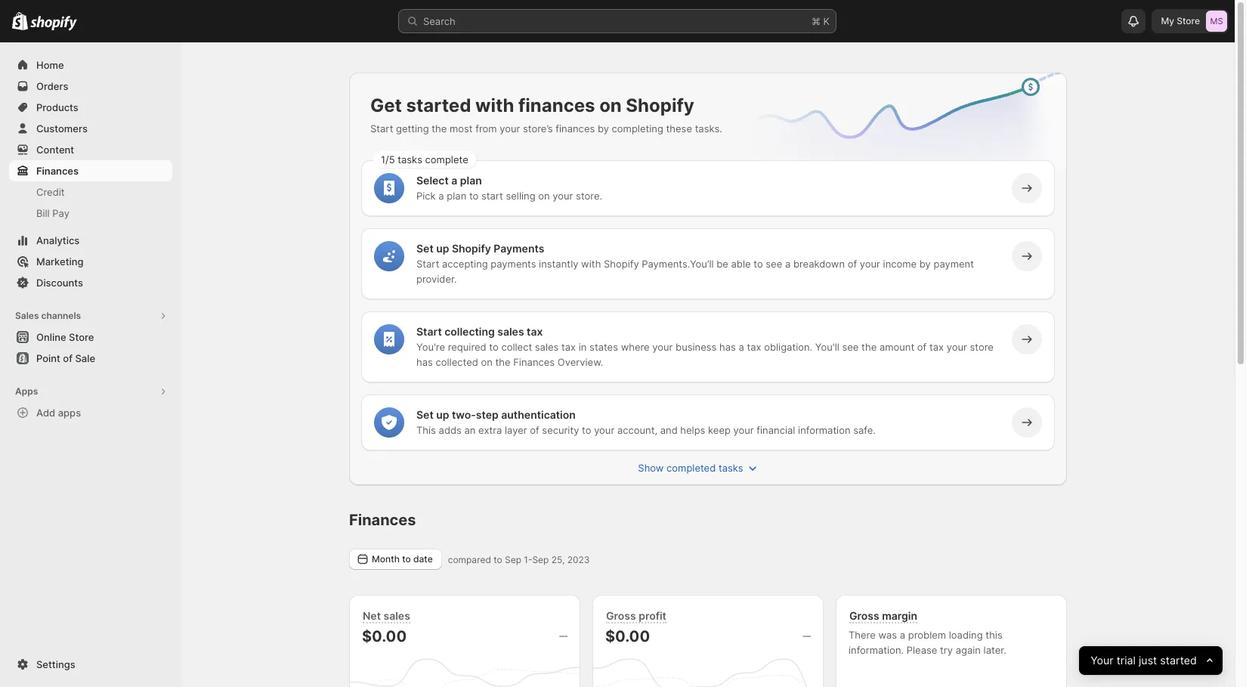 Task type: locate. For each thing, give the bounding box(es) containing it.
has right business on the right of page
[[720, 341, 736, 353]]

up inside set up two-step authentication this adds an extra layer of security to your account, and helps keep your financial information safe.
[[436, 408, 449, 421]]

customers link
[[9, 118, 172, 139]]

gross
[[606, 609, 636, 622], [850, 609, 880, 622]]

online store link
[[9, 327, 172, 348]]

on up completing
[[600, 94, 622, 116]]

set up the provider.
[[417, 242, 434, 255]]

set up shopify payments start accepting payments instantly with shopify payments.you'll be able to see a breakdown of your income by payment provider.
[[417, 242, 974, 285]]

again
[[956, 644, 981, 656]]

tax
[[527, 325, 543, 338], [562, 341, 576, 353], [747, 341, 762, 353], [930, 341, 944, 353]]

store right my on the right top of page
[[1177, 15, 1200, 26]]

safe.
[[854, 424, 876, 436]]

on inside select a plan pick a plan to start selling on your store.
[[538, 190, 550, 202]]

tax up collect
[[527, 325, 543, 338]]

0 horizontal spatial sep
[[505, 554, 522, 565]]

$0.00 down net sales dropdown button
[[362, 627, 407, 646]]

your trial just started
[[1091, 654, 1197, 667]]

a right was
[[900, 629, 906, 641]]

has down you're
[[417, 356, 433, 368]]

up up adds
[[436, 408, 449, 421]]

layer
[[505, 424, 527, 436]]

1 vertical spatial started
[[1160, 654, 1197, 667]]

shopify up these
[[626, 94, 695, 116]]

apps button
[[9, 381, 172, 402]]

2 vertical spatial on
[[481, 356, 493, 368]]

0 horizontal spatial finances
[[36, 165, 79, 177]]

has
[[720, 341, 736, 353], [417, 356, 433, 368]]

customers
[[36, 122, 88, 135]]

set up two-step authentication image
[[382, 415, 397, 430]]

payments
[[494, 242, 545, 255]]

profit
[[639, 609, 667, 622]]

sales up collect
[[498, 325, 524, 338]]

0 horizontal spatial the
[[432, 122, 447, 135]]

analytics link
[[9, 230, 172, 251]]

of down authentication
[[530, 424, 540, 436]]

show
[[638, 462, 664, 474]]

2 no change image from the left
[[803, 630, 811, 643]]

1 horizontal spatial sales
[[498, 325, 524, 338]]

0 vertical spatial see
[[766, 258, 783, 270]]

orders link
[[9, 76, 172, 97]]

settings
[[36, 658, 75, 671]]

provider.
[[417, 273, 457, 285]]

no change image
[[559, 630, 568, 643], [803, 630, 811, 643]]

1 vertical spatial see
[[843, 341, 859, 353]]

gross for gross profit
[[606, 609, 636, 622]]

select
[[417, 174, 449, 187]]

started right just
[[1160, 654, 1197, 667]]

shopify left payments.you'll
[[604, 258, 639, 270]]

1 horizontal spatial by
[[920, 258, 931, 270]]

1 vertical spatial start
[[417, 258, 439, 270]]

$0.00 down gross profit 'dropdown button'
[[606, 627, 650, 646]]

1 horizontal spatial tasks
[[719, 462, 744, 474]]

to
[[469, 190, 479, 202], [754, 258, 763, 270], [489, 341, 499, 353], [582, 424, 592, 436], [402, 553, 411, 565], [494, 554, 502, 565]]

1 horizontal spatial finances
[[349, 511, 416, 529]]

store for online store
[[69, 331, 94, 343]]

1 vertical spatial tasks
[[719, 462, 744, 474]]

up up the accepting
[[436, 242, 449, 255]]

sales
[[498, 325, 524, 338], [535, 341, 559, 353], [384, 609, 410, 622]]

bill pay
[[36, 207, 70, 219]]

sales right net
[[384, 609, 410, 622]]

1 no change image from the left
[[559, 630, 568, 643]]

⌘
[[812, 15, 821, 27]]

0 vertical spatial store
[[1177, 15, 1200, 26]]

a right business on the right of page
[[739, 341, 744, 353]]

content link
[[9, 139, 172, 160]]

of inside 'link'
[[63, 352, 73, 364]]

1 horizontal spatial sep
[[533, 554, 549, 565]]

select a plan image
[[382, 181, 397, 196]]

start down 'get'
[[370, 122, 393, 135]]

plan
[[460, 174, 482, 187], [447, 190, 467, 202]]

amount
[[880, 341, 915, 353]]

0 vertical spatial finances
[[36, 165, 79, 177]]

month
[[372, 553, 400, 565]]

collect
[[502, 341, 532, 353]]

my store
[[1162, 15, 1200, 26]]

try
[[940, 644, 953, 656]]

gross inside the gross margin there was a problem loading this information. please try again later.
[[850, 609, 880, 622]]

2 sep from the left
[[533, 554, 549, 565]]

0 vertical spatial the
[[432, 122, 447, 135]]

to right able
[[754, 258, 763, 270]]

tasks
[[398, 153, 423, 166], [719, 462, 744, 474]]

to left date
[[402, 553, 411, 565]]

0 vertical spatial finances
[[519, 94, 595, 116]]

0 horizontal spatial store
[[69, 331, 94, 343]]

by right income
[[920, 258, 931, 270]]

finances down content
[[36, 165, 79, 177]]

products link
[[9, 97, 172, 118]]

with up from
[[476, 94, 514, 116]]

0 horizontal spatial see
[[766, 258, 783, 270]]

on right selling
[[538, 190, 550, 202]]

gross profit
[[606, 609, 667, 622]]

sales channels
[[15, 310, 81, 321]]

1 vertical spatial finances
[[556, 122, 595, 135]]

apps
[[15, 386, 38, 397]]

your left income
[[860, 258, 881, 270]]

gross profit button
[[603, 608, 670, 624]]

channels
[[41, 310, 81, 321]]

started
[[406, 94, 471, 116], [1160, 654, 1197, 667]]

to inside set up shopify payments start accepting payments instantly with shopify payments.you'll be able to see a breakdown of your income by payment provider.
[[754, 258, 763, 270]]

income
[[883, 258, 917, 270]]

see
[[766, 258, 783, 270], [843, 341, 859, 353]]

finances
[[519, 94, 595, 116], [556, 122, 595, 135]]

2 set from the top
[[417, 408, 434, 421]]

1 horizontal spatial on
[[538, 190, 550, 202]]

on down required
[[481, 356, 493, 368]]

1 vertical spatial the
[[862, 341, 877, 353]]

1 gross from the left
[[606, 609, 636, 622]]

search
[[423, 15, 456, 27]]

0 vertical spatial started
[[406, 94, 471, 116]]

store up sale
[[69, 331, 94, 343]]

two-
[[452, 408, 476, 421]]

sep left "25,"
[[533, 554, 549, 565]]

0 vertical spatial tasks
[[398, 153, 423, 166]]

2 vertical spatial the
[[495, 356, 511, 368]]

2 horizontal spatial sales
[[535, 341, 559, 353]]

tasks down 'keep'
[[719, 462, 744, 474]]

start up the provider.
[[417, 258, 439, 270]]

0 horizontal spatial with
[[476, 94, 514, 116]]

2 horizontal spatial the
[[862, 341, 877, 353]]

sales inside net sales dropdown button
[[384, 609, 410, 622]]

1 horizontal spatial no change image
[[803, 630, 811, 643]]

1 horizontal spatial gross
[[850, 609, 880, 622]]

1 vertical spatial store
[[69, 331, 94, 343]]

sales right collect
[[535, 341, 559, 353]]

to left start at the left top of page
[[469, 190, 479, 202]]

by inside get started with finances on shopify start getting the most from your store's finances by completing these tasks.
[[598, 122, 609, 135]]

2 horizontal spatial on
[[600, 94, 622, 116]]

the left most
[[432, 122, 447, 135]]

to left collect
[[489, 341, 499, 353]]

you'll
[[816, 341, 840, 353]]

of inside set up two-step authentication this adds an extra layer of security to your account, and helps keep your financial information safe.
[[530, 424, 540, 436]]

0 vertical spatial sales
[[498, 325, 524, 338]]

sep
[[505, 554, 522, 565], [533, 554, 549, 565]]

the left amount
[[862, 341, 877, 353]]

1 horizontal spatial with
[[581, 258, 601, 270]]

net sales
[[363, 609, 410, 622]]

0 vertical spatial up
[[436, 242, 449, 255]]

adds
[[439, 424, 462, 436]]

be
[[717, 258, 729, 270]]

up inside set up shopify payments start accepting payments instantly with shopify payments.you'll be able to see a breakdown of your income by payment provider.
[[436, 242, 449, 255]]

2 horizontal spatial finances
[[513, 356, 555, 368]]

of inside start collecting sales tax you're required to collect sales tax in states where your business has a tax obligation. you'll see the amount of tax your store has collected on the finances overview.
[[918, 341, 927, 353]]

plan up start at the left top of page
[[460, 174, 482, 187]]

later.
[[984, 644, 1007, 656]]

$0.00 for gross
[[606, 627, 650, 646]]

with inside set up shopify payments start accepting payments instantly with shopify payments.you'll be able to see a breakdown of your income by payment provider.
[[581, 258, 601, 270]]

1 set from the top
[[417, 242, 434, 255]]

25,
[[552, 554, 565, 565]]

collecting
[[445, 325, 495, 338]]

analytics
[[36, 234, 80, 246]]

the down collect
[[495, 356, 511, 368]]

0 vertical spatial shopify
[[626, 94, 695, 116]]

net sales button
[[359, 608, 414, 624]]

to right security
[[582, 424, 592, 436]]

1 vertical spatial sales
[[535, 341, 559, 353]]

your right from
[[500, 122, 520, 135]]

apps
[[58, 407, 81, 419]]

set inside set up shopify payments start accepting payments instantly with shopify payments.you'll be able to see a breakdown of your income by payment provider.
[[417, 242, 434, 255]]

finances down collect
[[513, 356, 555, 368]]

0 vertical spatial set
[[417, 242, 434, 255]]

show completed tasks button
[[352, 457, 1046, 479]]

get
[[370, 94, 402, 116]]

1 vertical spatial with
[[581, 258, 601, 270]]

finances
[[36, 165, 79, 177], [513, 356, 555, 368], [349, 511, 416, 529]]

a left breakdown
[[785, 258, 791, 270]]

set up this
[[417, 408, 434, 421]]

1 sep from the left
[[505, 554, 522, 565]]

content
[[36, 144, 74, 156]]

0 horizontal spatial gross
[[606, 609, 636, 622]]

your
[[500, 122, 520, 135], [553, 190, 573, 202], [860, 258, 881, 270], [653, 341, 673, 353], [947, 341, 967, 353], [594, 424, 615, 436], [734, 424, 754, 436]]

shopify up the accepting
[[452, 242, 491, 255]]

1 vertical spatial by
[[920, 258, 931, 270]]

finances right store's
[[556, 122, 595, 135]]

0 horizontal spatial by
[[598, 122, 609, 135]]

complete
[[425, 153, 469, 166]]

of left sale
[[63, 352, 73, 364]]

set inside set up two-step authentication this adds an extra layer of security to your account, and helps keep your financial information safe.
[[417, 408, 434, 421]]

1 horizontal spatial the
[[495, 356, 511, 368]]

bill pay link
[[9, 203, 172, 224]]

0 horizontal spatial started
[[406, 94, 471, 116]]

2 vertical spatial shopify
[[604, 258, 639, 270]]

no change image for gross profit
[[803, 630, 811, 643]]

payment
[[934, 258, 974, 270]]

tasks inside button
[[719, 462, 744, 474]]

by left completing
[[598, 122, 609, 135]]

1-
[[524, 554, 533, 565]]

tax right amount
[[930, 341, 944, 353]]

0 horizontal spatial sales
[[384, 609, 410, 622]]

by inside set up shopify payments start accepting payments instantly with shopify payments.you'll be able to see a breakdown of your income by payment provider.
[[920, 258, 931, 270]]

information
[[798, 424, 851, 436]]

1 horizontal spatial store
[[1177, 15, 1200, 26]]

your left "store."
[[553, 190, 573, 202]]

finances inside start collecting sales tax you're required to collect sales tax in states where your business has a tax obligation. you'll see the amount of tax your store has collected on the finances overview.
[[513, 356, 555, 368]]

$0.00
[[362, 627, 407, 646], [606, 627, 650, 646]]

store inside button
[[69, 331, 94, 343]]

gross up there
[[850, 609, 880, 622]]

0 vertical spatial on
[[600, 94, 622, 116]]

of right amount
[[918, 341, 927, 353]]

start inside set up shopify payments start accepting payments instantly with shopify payments.you'll be able to see a breakdown of your income by payment provider.
[[417, 258, 439, 270]]

0 horizontal spatial on
[[481, 356, 493, 368]]

finances up month
[[349, 511, 416, 529]]

0 vertical spatial has
[[720, 341, 736, 353]]

see right you'll
[[843, 341, 859, 353]]

on
[[600, 94, 622, 116], [538, 190, 550, 202], [481, 356, 493, 368]]

0 vertical spatial start
[[370, 122, 393, 135]]

extra
[[479, 424, 502, 436]]

to right compared
[[494, 554, 502, 565]]

my store image
[[1207, 11, 1228, 32]]

plan down select
[[447, 190, 467, 202]]

1 vertical spatial set
[[417, 408, 434, 421]]

gross for gross margin there was a problem loading this information. please try again later.
[[850, 609, 880, 622]]

1 $0.00 from the left
[[362, 627, 407, 646]]

with right instantly
[[581, 258, 601, 270]]

of right breakdown
[[848, 258, 857, 270]]

by
[[598, 122, 609, 135], [920, 258, 931, 270]]

0 vertical spatial by
[[598, 122, 609, 135]]

the inside get started with finances on shopify start getting the most from your store's finances by completing these tasks.
[[432, 122, 447, 135]]

0 horizontal spatial no change image
[[559, 630, 568, 643]]

tasks right 1/5 on the top
[[398, 153, 423, 166]]

0 horizontal spatial has
[[417, 356, 433, 368]]

gross left profit
[[606, 609, 636, 622]]

see right able
[[766, 258, 783, 270]]

1 horizontal spatial $0.00
[[606, 627, 650, 646]]

of inside set up shopify payments start accepting payments instantly with shopify payments.you'll be able to see a breakdown of your income by payment provider.
[[848, 258, 857, 270]]

2 gross from the left
[[850, 609, 880, 622]]

start
[[482, 190, 503, 202]]

2 up from the top
[[436, 408, 449, 421]]

start inside get started with finances on shopify start getting the most from your store's finances by completing these tasks.
[[370, 122, 393, 135]]

on inside start collecting sales tax you're required to collect sales tax in states where your business has a tax obligation. you'll see the amount of tax your store has collected on the finances overview.
[[481, 356, 493, 368]]

1 up from the top
[[436, 242, 449, 255]]

start up you're
[[417, 325, 442, 338]]

2 vertical spatial sales
[[384, 609, 410, 622]]

collected
[[436, 356, 478, 368]]

2 $0.00 from the left
[[606, 627, 650, 646]]

finances up store's
[[519, 94, 595, 116]]

set for set up shopify payments
[[417, 242, 434, 255]]

0 horizontal spatial $0.00
[[362, 627, 407, 646]]

a inside set up shopify payments start accepting payments instantly with shopify payments.you'll be able to see a breakdown of your income by payment provider.
[[785, 258, 791, 270]]

1 vertical spatial up
[[436, 408, 449, 421]]

0 vertical spatial with
[[476, 94, 514, 116]]

k
[[824, 15, 830, 27]]

1 horizontal spatial started
[[1160, 654, 1197, 667]]

sep left 1-
[[505, 554, 522, 565]]

1 horizontal spatial see
[[843, 341, 859, 353]]

gross inside 'dropdown button'
[[606, 609, 636, 622]]

started up most
[[406, 94, 471, 116]]

2 vertical spatial start
[[417, 325, 442, 338]]

1 vertical spatial finances
[[513, 356, 555, 368]]

online store button
[[0, 327, 181, 348]]

1 vertical spatial on
[[538, 190, 550, 202]]

date
[[413, 553, 433, 565]]



Task type: vqa. For each thing, say whether or not it's contained in the screenshot.
start
yes



Task type: describe. For each thing, give the bounding box(es) containing it.
see inside start collecting sales tax you're required to collect sales tax in states where your business has a tax obligation. you'll see the amount of tax your store has collected on the finances overview.
[[843, 341, 859, 353]]

start inside start collecting sales tax you're required to collect sales tax in states where your business has a tax obligation. you'll see the amount of tax your store has collected on the finances overview.
[[417, 325, 442, 338]]

sale
[[75, 352, 95, 364]]

online store
[[36, 331, 94, 343]]

states
[[590, 341, 618, 353]]

payments.you'll
[[642, 258, 714, 270]]

an
[[465, 424, 476, 436]]

tax left in
[[562, 341, 576, 353]]

obligation.
[[764, 341, 813, 353]]

financial
[[757, 424, 796, 436]]

your right 'keep'
[[734, 424, 754, 436]]

breakdown
[[794, 258, 845, 270]]

online
[[36, 331, 66, 343]]

this
[[986, 629, 1003, 641]]

your left store
[[947, 341, 967, 353]]

started inside your trial just started dropdown button
[[1160, 654, 1197, 667]]

you're
[[417, 341, 445, 353]]

up for shopify
[[436, 242, 449, 255]]

start collecting sales tax image
[[382, 332, 397, 347]]

accepting
[[442, 258, 488, 270]]

month to date button
[[349, 549, 442, 570]]

your left account,
[[594, 424, 615, 436]]

up for two-
[[436, 408, 449, 421]]

in
[[579, 341, 587, 353]]

your
[[1091, 654, 1114, 667]]

finances link
[[9, 160, 172, 181]]

selling
[[506, 190, 536, 202]]

a inside start collecting sales tax you're required to collect sales tax in states where your business has a tax obligation. you'll see the amount of tax your store has collected on the finances overview.
[[739, 341, 744, 353]]

month to date
[[372, 553, 433, 565]]

compared to sep 1-sep 25, 2023
[[448, 554, 590, 565]]

my
[[1162, 15, 1175, 26]]

a inside the gross margin there was a problem loading this information. please try again later.
[[900, 629, 906, 641]]

select a plan pick a plan to start selling on your store.
[[417, 174, 603, 202]]

overview.
[[558, 356, 604, 368]]

on inside get started with finances on shopify start getting the most from your store's finances by completing these tasks.
[[600, 94, 622, 116]]

payments
[[491, 258, 536, 270]]

get started with finances on shopify start getting the most from your store's finances by completing these tasks.
[[370, 94, 723, 135]]

please
[[907, 644, 938, 656]]

security
[[542, 424, 579, 436]]

tax left obligation.
[[747, 341, 762, 353]]

point of sale
[[36, 352, 95, 364]]

credit
[[36, 186, 65, 198]]

2023
[[568, 554, 590, 565]]

discounts link
[[9, 272, 172, 293]]

with inside get started with finances on shopify start getting the most from your store's finances by completing these tasks.
[[476, 94, 514, 116]]

1 vertical spatial shopify
[[452, 242, 491, 255]]

point of sale link
[[9, 348, 172, 369]]

pay
[[52, 207, 70, 219]]

1 vertical spatial plan
[[447, 190, 467, 202]]

where
[[621, 341, 650, 353]]

⌘ k
[[812, 15, 830, 27]]

gross margin there was a problem loading this information. please try again later.
[[849, 609, 1007, 656]]

store for my store
[[1177, 15, 1200, 26]]

add apps
[[36, 407, 81, 419]]

there
[[849, 629, 876, 641]]

sales
[[15, 310, 39, 321]]

store.
[[576, 190, 603, 202]]

0 horizontal spatial tasks
[[398, 153, 423, 166]]

instantly
[[539, 258, 579, 270]]

sales channels button
[[9, 305, 172, 327]]

tasks.
[[695, 122, 723, 135]]

most
[[450, 122, 473, 135]]

2 vertical spatial finances
[[349, 511, 416, 529]]

your inside select a plan pick a plan to start selling on your store.
[[553, 190, 573, 202]]

was
[[879, 629, 897, 641]]

shopify image
[[30, 16, 77, 31]]

information.
[[849, 644, 904, 656]]

settings link
[[9, 654, 172, 675]]

1 horizontal spatial has
[[720, 341, 736, 353]]

getting
[[396, 122, 429, 135]]

business
[[676, 341, 717, 353]]

shopify image
[[12, 12, 28, 30]]

started inside get started with finances on shopify start getting the most from your store's finances by completing these tasks.
[[406, 94, 471, 116]]

0 vertical spatial plan
[[460, 174, 482, 187]]

margin
[[882, 609, 918, 622]]

set for set up two-step authentication
[[417, 408, 434, 421]]

1 vertical spatial has
[[417, 356, 433, 368]]

see inside set up shopify payments start accepting payments instantly with shopify payments.you'll be able to see a breakdown of your income by payment provider.
[[766, 258, 783, 270]]

loading
[[949, 629, 983, 641]]

just
[[1139, 654, 1157, 667]]

set up two-step authentication this adds an extra layer of security to your account, and helps keep your financial information safe.
[[417, 408, 876, 436]]

net
[[363, 609, 381, 622]]

add apps button
[[9, 402, 172, 423]]

your inside set up shopify payments start accepting payments instantly with shopify payments.you'll be able to see a breakdown of your income by payment provider.
[[860, 258, 881, 270]]

completed
[[667, 462, 716, 474]]

trial
[[1117, 654, 1136, 667]]

no change image for net sales
[[559, 630, 568, 643]]

show completed tasks
[[638, 462, 744, 474]]

to inside set up two-step authentication this adds an extra layer of security to your account, and helps keep your financial information safe.
[[582, 424, 592, 436]]

a right select
[[451, 174, 458, 187]]

point of sale button
[[0, 348, 181, 369]]

add
[[36, 407, 55, 419]]

to inside dropdown button
[[402, 553, 411, 565]]

1/5
[[381, 153, 395, 166]]

a right pick
[[439, 190, 444, 202]]

your inside get started with finances on shopify start getting the most from your store's finances by completing these tasks.
[[500, 122, 520, 135]]

and
[[660, 424, 678, 436]]

compared
[[448, 554, 491, 565]]

shopify inside get started with finances on shopify start getting the most from your store's finances by completing these tasks.
[[626, 94, 695, 116]]

set up shopify payments image
[[382, 249, 397, 264]]

this
[[417, 424, 436, 436]]

to inside select a plan pick a plan to start selling on your store.
[[469, 190, 479, 202]]

to inside start collecting sales tax you're required to collect sales tax in states where your business has a tax obligation. you'll see the amount of tax your store has collected on the finances overview.
[[489, 341, 499, 353]]

store's
[[523, 122, 553, 135]]

credit link
[[9, 181, 172, 203]]

bill
[[36, 207, 50, 219]]

marketing link
[[9, 251, 172, 272]]

authentication
[[501, 408, 576, 421]]

your right where
[[653, 341, 673, 353]]

$0.00 for net
[[362, 627, 407, 646]]

line chart image
[[724, 70, 1070, 194]]



